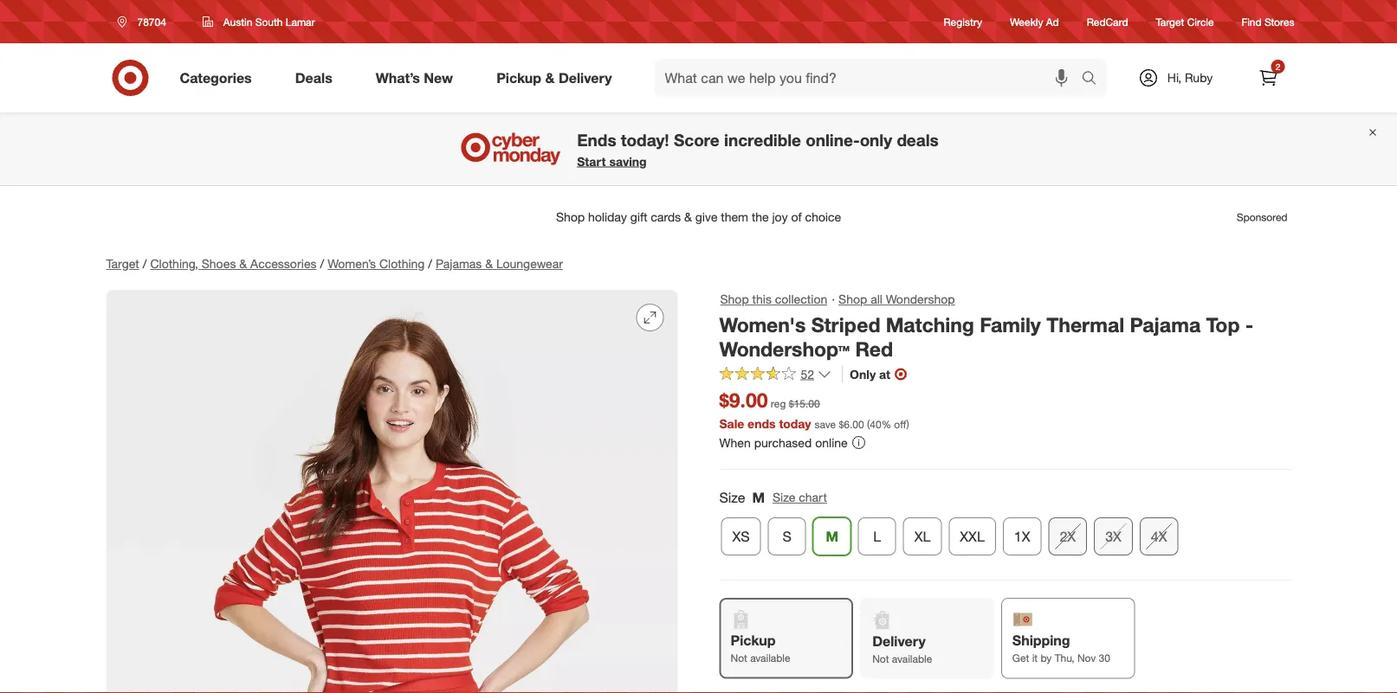 Task type: vqa. For each thing, say whether or not it's contained in the screenshot.
2nd offer from left
no



Task type: locate. For each thing, give the bounding box(es) containing it.
1 horizontal spatial pickup
[[731, 632, 776, 649]]

/ right clothing at the top left
[[428, 256, 432, 272]]

1 vertical spatial target
[[106, 256, 139, 272]]

ends inside ends today! score incredible online-only deals start saving
[[577, 130, 616, 150]]

target for target circle
[[1156, 15, 1184, 28]]

lamar
[[286, 15, 315, 28]]

size
[[719, 489, 745, 506], [773, 490, 795, 506]]

1 horizontal spatial delivery
[[872, 633, 926, 650]]

target / clothing, shoes & accessories / women's clothing / pajamas & loungewear
[[106, 256, 563, 272]]

m left "size chart" button in the right of the page
[[752, 489, 765, 506]]

score
[[674, 130, 720, 150]]

0 horizontal spatial size
[[719, 489, 745, 506]]

size left 'chart'
[[773, 490, 795, 506]]

size up xs
[[719, 489, 745, 506]]

/
[[143, 256, 147, 272], [320, 256, 324, 272], [428, 256, 432, 272]]

0 horizontal spatial ends
[[577, 130, 616, 150]]

delivery
[[559, 69, 612, 86], [872, 633, 926, 650]]

30
[[1099, 652, 1110, 665]]

1 horizontal spatial size
[[773, 490, 795, 506]]

available for pickup
[[750, 652, 790, 665]]

1 vertical spatial ends
[[748, 416, 776, 431]]

1 horizontal spatial m
[[826, 528, 838, 545]]

available inside delivery not available
[[892, 653, 932, 666]]

only at
[[850, 367, 890, 382]]

delivery not available
[[872, 633, 932, 666]]

1 horizontal spatial target
[[1156, 15, 1184, 28]]

what's new
[[376, 69, 453, 86]]

1 horizontal spatial /
[[320, 256, 324, 272]]

xl link
[[903, 518, 942, 556]]

wondershop
[[886, 292, 955, 307]]

-
[[1245, 313, 1253, 337]]

1 horizontal spatial shop
[[839, 292, 867, 307]]

austin
[[223, 15, 252, 28]]

target left clothing,
[[106, 256, 139, 272]]

0 horizontal spatial pickup
[[496, 69, 541, 86]]

pajamas & loungewear link
[[436, 256, 563, 272]]

find
[[1242, 15, 1262, 28]]

size chart button
[[772, 489, 828, 508]]

0 horizontal spatial not
[[731, 652, 747, 665]]

at
[[879, 367, 890, 382]]

categories
[[180, 69, 252, 86]]

/ right target link
[[143, 256, 147, 272]]

women's
[[719, 313, 806, 337]]

pickup inside pickup not available
[[731, 632, 776, 649]]

thermal
[[1046, 313, 1124, 337]]

40
[[870, 418, 881, 431]]

1 vertical spatial delivery
[[872, 633, 926, 650]]

not inside delivery not available
[[872, 653, 889, 666]]

group
[[718, 488, 1291, 563]]

1 horizontal spatial ends
[[748, 416, 776, 431]]

0 horizontal spatial delivery
[[559, 69, 612, 86]]

0 horizontal spatial shop
[[720, 292, 749, 307]]

0 horizontal spatial m
[[752, 489, 765, 506]]

purchased
[[754, 435, 812, 450]]

shop left all
[[839, 292, 867, 307]]

shop this collection
[[720, 292, 827, 307]]

0 vertical spatial ends
[[577, 130, 616, 150]]

family
[[980, 313, 1041, 337]]

target
[[1156, 15, 1184, 28], [106, 256, 139, 272]]

0 vertical spatial m
[[752, 489, 765, 506]]

available
[[750, 652, 790, 665], [892, 653, 932, 666]]

& right shoes
[[239, 256, 247, 272]]

2 horizontal spatial &
[[545, 69, 555, 86]]

not inside pickup not available
[[731, 652, 747, 665]]

available inside pickup not available
[[750, 652, 790, 665]]

2 horizontal spatial /
[[428, 256, 432, 272]]

it
[[1032, 652, 1038, 665]]

when
[[719, 435, 751, 450]]

1 horizontal spatial available
[[892, 653, 932, 666]]

shop for shop all wondershop
[[839, 292, 867, 307]]

south
[[255, 15, 283, 28]]

target for target / clothing, shoes & accessories / women's clothing / pajamas & loungewear
[[106, 256, 139, 272]]

1 shop from the left
[[720, 292, 749, 307]]

target left circle
[[1156, 15, 1184, 28]]

0 horizontal spatial available
[[750, 652, 790, 665]]

pickup for not
[[731, 632, 776, 649]]

/ left women's on the left of the page
[[320, 256, 324, 272]]

& right pajamas
[[485, 256, 493, 272]]

clothing
[[379, 256, 425, 272]]

today
[[779, 416, 811, 431]]

top
[[1206, 313, 1240, 337]]

cyber monday target deals image
[[458, 128, 563, 170]]

shipping
[[1012, 632, 1070, 649]]

4x
[[1151, 528, 1167, 545]]

0 horizontal spatial target
[[106, 256, 139, 272]]

women's
[[328, 256, 376, 272]]

1x
[[1014, 528, 1030, 545]]

red
[[855, 338, 893, 362]]

)
[[906, 418, 909, 431]]

ends today! score incredible online-only deals start saving
[[577, 130, 939, 169]]

ends down reg
[[748, 416, 776, 431]]

1 horizontal spatial not
[[872, 653, 889, 666]]

m down 'chart'
[[826, 528, 838, 545]]

&
[[545, 69, 555, 86], [239, 256, 247, 272], [485, 256, 493, 272]]

ends
[[577, 130, 616, 150], [748, 416, 776, 431]]

0 vertical spatial target
[[1156, 15, 1184, 28]]

1 vertical spatial pickup
[[731, 632, 776, 649]]

circle
[[1187, 15, 1214, 28]]

online-
[[806, 130, 860, 150]]

0 vertical spatial pickup
[[496, 69, 541, 86]]

hi,
[[1167, 70, 1182, 85]]

& up 'cyber monday target deals' image
[[545, 69, 555, 86]]

today!
[[621, 130, 669, 150]]

shop
[[720, 292, 749, 307], [839, 292, 867, 307]]

ends up 'start'
[[577, 130, 616, 150]]

deals
[[897, 130, 939, 150]]

pickup
[[496, 69, 541, 86], [731, 632, 776, 649]]

search
[[1074, 71, 1115, 88]]

pickup & delivery link
[[482, 59, 634, 97]]

registry
[[944, 15, 982, 28]]

pajamas
[[436, 256, 482, 272]]

nov
[[1077, 652, 1096, 665]]

xxl
[[960, 528, 985, 545]]

target link
[[106, 256, 139, 272]]

shop left this
[[720, 292, 749, 307]]

(
[[867, 418, 870, 431]]

sale
[[719, 416, 744, 431]]

m link
[[813, 518, 851, 556]]

0 horizontal spatial /
[[143, 256, 147, 272]]

wondershop™
[[719, 338, 850, 362]]

2 shop from the left
[[839, 292, 867, 307]]



Task type: describe. For each thing, give the bounding box(es) containing it.
2 / from the left
[[320, 256, 324, 272]]

austin south lamar
[[223, 15, 315, 28]]

what's new link
[[361, 59, 475, 97]]

delivery inside delivery not available
[[872, 633, 926, 650]]

saving
[[609, 154, 647, 169]]

clothing,
[[150, 256, 198, 272]]

52
[[801, 367, 814, 382]]

reg
[[771, 398, 786, 411]]

%
[[881, 418, 891, 431]]

incredible
[[724, 130, 801, 150]]

women's clothing link
[[328, 256, 425, 272]]

chart
[[799, 490, 827, 506]]

xs
[[732, 528, 750, 545]]

$9.00 reg $15.00 sale ends today save $ 6.00 ( 40 % off )
[[719, 388, 909, 431]]

2x
[[1060, 528, 1076, 545]]

save
[[815, 418, 836, 431]]

s
[[783, 528, 792, 545]]

collection
[[775, 292, 827, 307]]

size inside size m size chart
[[773, 490, 795, 506]]

1 vertical spatial m
[[826, 528, 838, 545]]

78704 button
[[106, 6, 184, 37]]

1 / from the left
[[143, 256, 147, 272]]

78704
[[137, 15, 166, 28]]

stores
[[1265, 15, 1294, 28]]

0 vertical spatial delivery
[[559, 69, 612, 86]]

striped
[[811, 313, 880, 337]]

pickup not available
[[731, 632, 790, 665]]

52 link
[[719, 366, 832, 386]]

$15.00
[[789, 398, 820, 411]]

deals link
[[280, 59, 354, 97]]

not for pickup
[[731, 652, 747, 665]]

redcard link
[[1087, 14, 1128, 29]]

accessories
[[250, 256, 317, 272]]

shoes
[[202, 256, 236, 272]]

ruby
[[1185, 70, 1213, 85]]

categories link
[[165, 59, 273, 97]]

xl
[[914, 528, 931, 545]]

thu,
[[1055, 652, 1074, 665]]

search button
[[1074, 59, 1115, 100]]

start
[[577, 154, 606, 169]]

all
[[871, 292, 883, 307]]

deals
[[295, 69, 332, 86]]

shop for shop this collection
[[720, 292, 749, 307]]

3x
[[1105, 528, 1122, 545]]

shop all wondershop
[[839, 292, 955, 307]]

advertisement region
[[92, 197, 1305, 238]]

0 horizontal spatial &
[[239, 256, 247, 272]]

$9.00
[[719, 388, 768, 413]]

online
[[815, 435, 848, 450]]

size m size chart
[[719, 489, 827, 506]]

matching
[[886, 313, 974, 337]]

weekly ad link
[[1010, 14, 1059, 29]]

pajama
[[1130, 313, 1201, 337]]

only
[[860, 130, 892, 150]]

s link
[[768, 518, 806, 556]]

6.00
[[844, 418, 864, 431]]

find stores link
[[1242, 14, 1294, 29]]

registry link
[[944, 14, 982, 29]]

4x link
[[1140, 518, 1178, 556]]

by
[[1041, 652, 1052, 665]]

loungewear
[[496, 256, 563, 272]]

1 horizontal spatial &
[[485, 256, 493, 272]]

2x link
[[1048, 518, 1087, 556]]

shipping get it by thu, nov 30
[[1012, 632, 1110, 665]]

3 / from the left
[[428, 256, 432, 272]]

$
[[839, 418, 844, 431]]

xs link
[[721, 518, 761, 556]]

What can we help you find? suggestions appear below search field
[[654, 59, 1086, 97]]

2 link
[[1249, 59, 1288, 97]]

women's striped matching family thermal pajama top - wondershop™ red
[[719, 313, 1253, 362]]

austin south lamar button
[[191, 6, 326, 37]]

not for delivery
[[872, 653, 889, 666]]

pickup & delivery
[[496, 69, 612, 86]]

weekly
[[1010, 15, 1043, 28]]

target circle
[[1156, 15, 1214, 28]]

pickup for &
[[496, 69, 541, 86]]

ends inside $9.00 reg $15.00 sale ends today save $ 6.00 ( 40 % off )
[[748, 416, 776, 431]]

only
[[850, 367, 876, 382]]

group containing size
[[718, 488, 1291, 563]]

l
[[873, 528, 881, 545]]

this
[[752, 292, 772, 307]]

available for delivery
[[892, 653, 932, 666]]

women's striped matching family thermal pajama top - wondershop™ red, 1 of 10 image
[[106, 290, 678, 694]]

off
[[894, 418, 906, 431]]

3x link
[[1094, 518, 1133, 556]]

new
[[424, 69, 453, 86]]



